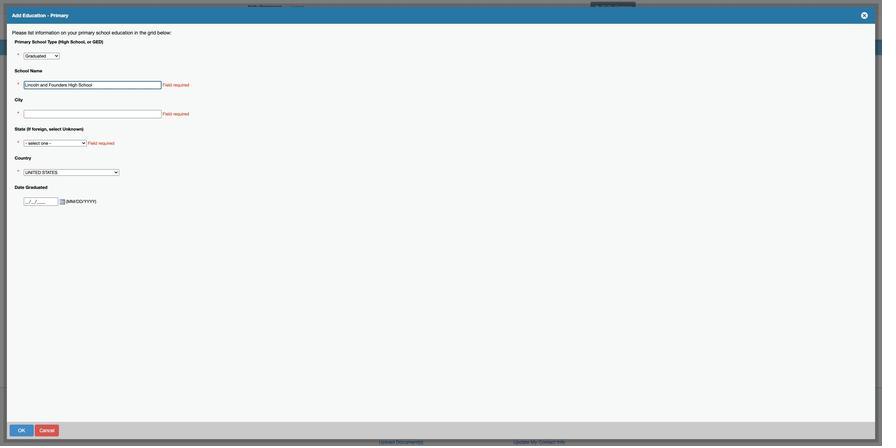 Task type: locate. For each thing, give the bounding box(es) containing it.
close window image
[[860, 10, 871, 21], [860, 10, 871, 21]]

None text field
[[24, 81, 162, 89], [24, 110, 162, 118], [24, 81, 162, 89], [24, 110, 162, 118]]

None text field
[[24, 198, 58, 206]]

None image field
[[58, 199, 65, 205]]

shopping cart image
[[596, 5, 599, 9]]

None button
[[9, 425, 34, 436], [35, 425, 59, 436], [145, 425, 173, 436], [174, 425, 193, 436], [825, 425, 868, 436], [9, 425, 34, 436], [35, 425, 59, 436], [145, 425, 173, 436], [174, 425, 193, 436], [825, 425, 868, 436]]



Task type: describe. For each thing, give the bounding box(es) containing it.
illinois department of financial and professional regulation image
[[245, 16, 402, 38]]



Task type: vqa. For each thing, say whether or not it's contained in the screenshot.
4th chevron down icon from the bottom of the page
no



